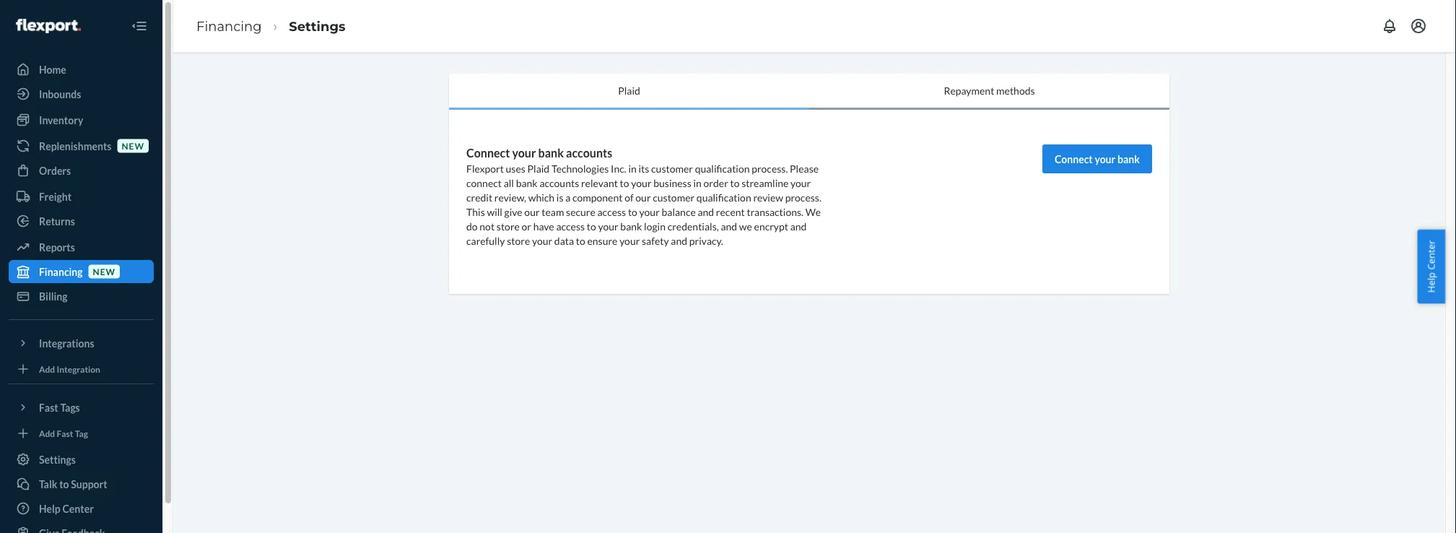 Task type: describe. For each thing, give the bounding box(es) containing it.
uses
[[506, 162, 526, 174]]

returns link
[[9, 209, 154, 233]]

team
[[542, 205, 564, 218]]

add for add integration
[[39, 364, 55, 374]]

replenishments
[[39, 140, 112, 152]]

reports link
[[9, 235, 154, 259]]

0 vertical spatial accounts
[[566, 146, 613, 160]]

fast tags button
[[9, 396, 154, 419]]

and down we
[[791, 220, 807, 232]]

talk to support button
[[9, 472, 154, 496]]

is
[[557, 191, 564, 203]]

center inside button
[[1425, 240, 1438, 270]]

streamline
[[742, 177, 789, 189]]

1 vertical spatial accounts
[[540, 177, 579, 189]]

integrations
[[39, 337, 94, 349]]

returns
[[39, 215, 75, 227]]

order
[[704, 177, 729, 189]]

repayment methods
[[944, 85, 1036, 97]]

credentials,
[[668, 220, 719, 232]]

encrypt
[[754, 220, 789, 232]]

will
[[487, 205, 503, 218]]

freight link
[[9, 185, 154, 208]]

0 vertical spatial process.
[[752, 162, 788, 174]]

help center link
[[9, 497, 154, 520]]

1 vertical spatial in
[[694, 177, 702, 189]]

safety
[[642, 234, 669, 247]]

ensure
[[588, 234, 618, 247]]

1 vertical spatial help center
[[39, 502, 94, 515]]

connect for connect your bank
[[1055, 153, 1093, 165]]

close navigation image
[[131, 17, 148, 35]]

support
[[71, 478, 107, 490]]

to right order
[[731, 177, 740, 189]]

1 horizontal spatial settings link
[[289, 18, 346, 34]]

we
[[806, 205, 821, 218]]

financing link
[[196, 18, 262, 34]]

0 vertical spatial store
[[497, 220, 520, 232]]

all
[[504, 177, 514, 189]]

connect your bank button
[[1043, 144, 1153, 173]]

review,
[[495, 191, 527, 203]]

integration
[[57, 364, 100, 374]]

1 vertical spatial process.
[[786, 191, 822, 203]]

billing link
[[9, 285, 154, 308]]

please
[[790, 162, 819, 174]]

0 vertical spatial qualification
[[695, 162, 750, 174]]

help center inside button
[[1425, 240, 1438, 293]]

have
[[534, 220, 555, 232]]

data
[[555, 234, 574, 247]]

tags
[[60, 401, 80, 414]]

to down secure
[[587, 220, 596, 232]]

relevant
[[581, 177, 618, 189]]

reports
[[39, 241, 75, 253]]

component
[[573, 191, 623, 203]]

inbounds link
[[9, 82, 154, 105]]

orders link
[[9, 159, 154, 182]]

new for replenishments
[[122, 140, 144, 151]]

help inside button
[[1425, 272, 1438, 293]]

0 vertical spatial plaid
[[618, 85, 641, 97]]

connect your bank
[[1055, 153, 1141, 165]]

0 vertical spatial customer
[[652, 162, 693, 174]]

talk to support
[[39, 478, 107, 490]]

your inside connect your bank button
[[1095, 153, 1116, 165]]

1 horizontal spatial our
[[636, 191, 651, 203]]

plaid inside connect your bank accounts flexport uses plaid technologies inc. in its customer qualification process. please connect all bank accounts relevant to your business in order to streamline your credit review, which is a component of our customer qualification review process. this will give our team secure access to your balance and recent transactions. we do not store or have access to your bank login credentials, and we encrypt and carefully store your data to ensure your safety and privacy.
[[528, 162, 550, 174]]

talk
[[39, 478, 57, 490]]

fast inside dropdown button
[[39, 401, 58, 414]]

to down of
[[628, 205, 638, 218]]

credit
[[467, 191, 493, 203]]

and down recent
[[721, 220, 738, 232]]

to right data
[[576, 234, 586, 247]]

open notifications image
[[1382, 17, 1399, 35]]

1 vertical spatial center
[[62, 502, 94, 515]]

and down credentials,
[[671, 234, 688, 247]]

bank inside button
[[1118, 153, 1141, 165]]

1 vertical spatial fast
[[57, 428, 73, 438]]

open account menu image
[[1411, 17, 1428, 35]]

to up of
[[620, 177, 630, 189]]

privacy.
[[690, 234, 724, 247]]

of
[[625, 191, 634, 203]]

inventory
[[39, 114, 83, 126]]

this
[[467, 205, 485, 218]]



Task type: vqa. For each thing, say whether or not it's contained in the screenshot.
data
yes



Task type: locate. For each thing, give the bounding box(es) containing it.
1 vertical spatial plaid
[[528, 162, 550, 174]]

0 horizontal spatial in
[[629, 162, 637, 174]]

fast tags
[[39, 401, 80, 414]]

our
[[636, 191, 651, 203], [525, 205, 540, 218]]

billing
[[39, 290, 68, 302]]

new up orders link
[[122, 140, 144, 151]]

connect for connect your bank accounts flexport uses plaid technologies inc. in its customer qualification process. please connect all bank accounts relevant to your business in order to streamline your credit review, which is a component of our customer qualification review process. this will give our team secure access to your balance and recent transactions. we do not store or have access to your bank login credentials, and we encrypt and carefully store your data to ensure your safety and privacy.
[[467, 146, 510, 160]]

add integration
[[39, 364, 100, 374]]

help center button
[[1418, 229, 1446, 304]]

add fast tag
[[39, 428, 88, 438]]

accounts up "technologies" on the left top
[[566, 146, 613, 160]]

store
[[497, 220, 520, 232], [507, 234, 530, 247]]

add down fast tags on the left
[[39, 428, 55, 438]]

0 vertical spatial settings link
[[289, 18, 346, 34]]

bank
[[539, 146, 564, 160], [1118, 153, 1141, 165], [516, 177, 538, 189], [621, 220, 642, 232]]

give
[[505, 205, 523, 218]]

inventory link
[[9, 108, 154, 131]]

financing
[[196, 18, 262, 34], [39, 265, 83, 278]]

0 horizontal spatial our
[[525, 205, 540, 218]]

0 horizontal spatial center
[[62, 502, 94, 515]]

financing inside the breadcrumbs navigation
[[196, 18, 262, 34]]

and
[[698, 205, 715, 218], [721, 220, 738, 232], [791, 220, 807, 232], [671, 234, 688, 247]]

0 vertical spatial fast
[[39, 401, 58, 414]]

in left order
[[694, 177, 702, 189]]

1 horizontal spatial plaid
[[618, 85, 641, 97]]

0 horizontal spatial help
[[39, 502, 61, 515]]

1 vertical spatial our
[[525, 205, 540, 218]]

fast
[[39, 401, 58, 414], [57, 428, 73, 438]]

flexport logo image
[[16, 19, 81, 33]]

tag
[[75, 428, 88, 438]]

freight
[[39, 190, 72, 203]]

1 vertical spatial settings
[[39, 453, 76, 466]]

help
[[1425, 272, 1438, 293], [39, 502, 61, 515]]

0 vertical spatial financing
[[196, 18, 262, 34]]

orders
[[39, 164, 71, 177]]

0 vertical spatial add
[[39, 364, 55, 374]]

inbounds
[[39, 88, 81, 100]]

recent
[[716, 205, 745, 218]]

qualification up recent
[[697, 191, 752, 203]]

or
[[522, 220, 532, 232]]

customer down the business
[[653, 191, 695, 203]]

access up data
[[556, 220, 585, 232]]

add fast tag link
[[9, 425, 154, 442]]

do
[[467, 220, 478, 232]]

0 horizontal spatial plaid
[[528, 162, 550, 174]]

1 add from the top
[[39, 364, 55, 374]]

new for financing
[[93, 266, 116, 277]]

customer
[[652, 162, 693, 174], [653, 191, 695, 203]]

0 vertical spatial our
[[636, 191, 651, 203]]

secure
[[566, 205, 596, 218]]

login
[[644, 220, 666, 232]]

process. up streamline
[[752, 162, 788, 174]]

1 horizontal spatial connect
[[1055, 153, 1093, 165]]

0 horizontal spatial help center
[[39, 502, 94, 515]]

1 horizontal spatial center
[[1425, 240, 1438, 270]]

home link
[[9, 58, 154, 81]]

connect inside connect your bank accounts flexport uses plaid technologies inc. in its customer qualification process. please connect all bank accounts relevant to your business in order to streamline your credit review, which is a component of our customer qualification review process. this will give our team secure access to your balance and recent transactions. we do not store or have access to your bank login credentials, and we encrypt and carefully store your data to ensure your safety and privacy.
[[467, 146, 510, 160]]

your
[[512, 146, 536, 160], [1095, 153, 1116, 165], [632, 177, 652, 189], [791, 177, 811, 189], [640, 205, 660, 218], [598, 220, 619, 232], [532, 234, 553, 247], [620, 234, 640, 247]]

1 vertical spatial customer
[[653, 191, 695, 203]]

store down or
[[507, 234, 530, 247]]

1 horizontal spatial access
[[598, 205, 626, 218]]

0 horizontal spatial access
[[556, 220, 585, 232]]

0 vertical spatial settings
[[289, 18, 346, 34]]

settings inside the breadcrumbs navigation
[[289, 18, 346, 34]]

connect inside button
[[1055, 153, 1093, 165]]

balance
[[662, 205, 696, 218]]

0 vertical spatial new
[[122, 140, 144, 151]]

1 vertical spatial qualification
[[697, 191, 752, 203]]

1 horizontal spatial new
[[122, 140, 144, 151]]

1 vertical spatial store
[[507, 234, 530, 247]]

1 horizontal spatial settings
[[289, 18, 346, 34]]

to inside button
[[59, 478, 69, 490]]

0 horizontal spatial financing
[[39, 265, 83, 278]]

integrations button
[[9, 332, 154, 355]]

accounts up is
[[540, 177, 579, 189]]

1 vertical spatial new
[[93, 266, 116, 277]]

0 horizontal spatial settings link
[[9, 448, 154, 471]]

in left its in the top left of the page
[[629, 162, 637, 174]]

0 horizontal spatial settings
[[39, 453, 76, 466]]

and up credentials,
[[698, 205, 715, 218]]

customer up the business
[[652, 162, 693, 174]]

1 horizontal spatial in
[[694, 177, 702, 189]]

1 vertical spatial financing
[[39, 265, 83, 278]]

1 vertical spatial settings link
[[9, 448, 154, 471]]

0 horizontal spatial connect
[[467, 146, 510, 160]]

accounts
[[566, 146, 613, 160], [540, 177, 579, 189]]

access
[[598, 205, 626, 218], [556, 220, 585, 232]]

home
[[39, 63, 66, 75]]

a
[[566, 191, 571, 203]]

review
[[754, 191, 784, 203]]

fast left 'tags'
[[39, 401, 58, 414]]

process. up we
[[786, 191, 822, 203]]

0 vertical spatial help
[[1425, 272, 1438, 293]]

0 vertical spatial help center
[[1425, 240, 1438, 293]]

its
[[639, 162, 650, 174]]

we
[[740, 220, 753, 232]]

2 add from the top
[[39, 428, 55, 438]]

add integration link
[[9, 360, 154, 378]]

0 vertical spatial access
[[598, 205, 626, 218]]

plaid
[[618, 85, 641, 97], [528, 162, 550, 174]]

fast left tag
[[57, 428, 73, 438]]

1 horizontal spatial financing
[[196, 18, 262, 34]]

add
[[39, 364, 55, 374], [39, 428, 55, 438]]

connect
[[467, 146, 510, 160], [1055, 153, 1093, 165]]

new down the reports link
[[93, 266, 116, 277]]

transactions.
[[747, 205, 804, 218]]

add for add fast tag
[[39, 428, 55, 438]]

technologies
[[552, 162, 609, 174]]

1 vertical spatial add
[[39, 428, 55, 438]]

help center
[[1425, 240, 1438, 293], [39, 502, 94, 515]]

center
[[1425, 240, 1438, 270], [62, 502, 94, 515]]

carefully
[[467, 234, 505, 247]]

business
[[654, 177, 692, 189]]

0 vertical spatial in
[[629, 162, 637, 174]]

breadcrumbs navigation
[[185, 5, 357, 47]]

flexport
[[467, 162, 504, 174]]

to
[[620, 177, 630, 189], [731, 177, 740, 189], [628, 205, 638, 218], [587, 220, 596, 232], [576, 234, 586, 247], [59, 478, 69, 490]]

process.
[[752, 162, 788, 174], [786, 191, 822, 203]]

which
[[529, 191, 555, 203]]

connect
[[467, 177, 502, 189]]

our up or
[[525, 205, 540, 218]]

0 horizontal spatial new
[[93, 266, 116, 277]]

access down component
[[598, 205, 626, 218]]

inc.
[[611, 162, 627, 174]]

1 horizontal spatial help center
[[1425, 240, 1438, 293]]

qualification up order
[[695, 162, 750, 174]]

repayment
[[944, 85, 995, 97]]

add left integration
[[39, 364, 55, 374]]

settings
[[289, 18, 346, 34], [39, 453, 76, 466]]

methods
[[997, 85, 1036, 97]]

1 vertical spatial access
[[556, 220, 585, 232]]

1 horizontal spatial help
[[1425, 272, 1438, 293]]

qualification
[[695, 162, 750, 174], [697, 191, 752, 203]]

1 vertical spatial help
[[39, 502, 61, 515]]

store down the give
[[497, 220, 520, 232]]

not
[[480, 220, 495, 232]]

0 vertical spatial center
[[1425, 240, 1438, 270]]

to right the talk at the bottom of the page
[[59, 478, 69, 490]]

our right of
[[636, 191, 651, 203]]

settings link
[[289, 18, 346, 34], [9, 448, 154, 471]]

connect your bank accounts flexport uses plaid technologies inc. in its customer qualification process. please connect all bank accounts relevant to your business in order to streamline your credit review, which is a component of our customer qualification review process. this will give our team secure access to your balance and recent transactions. we do not store or have access to your bank login credentials, and we encrypt and carefully store your data to ensure your safety and privacy.
[[467, 146, 822, 247]]



